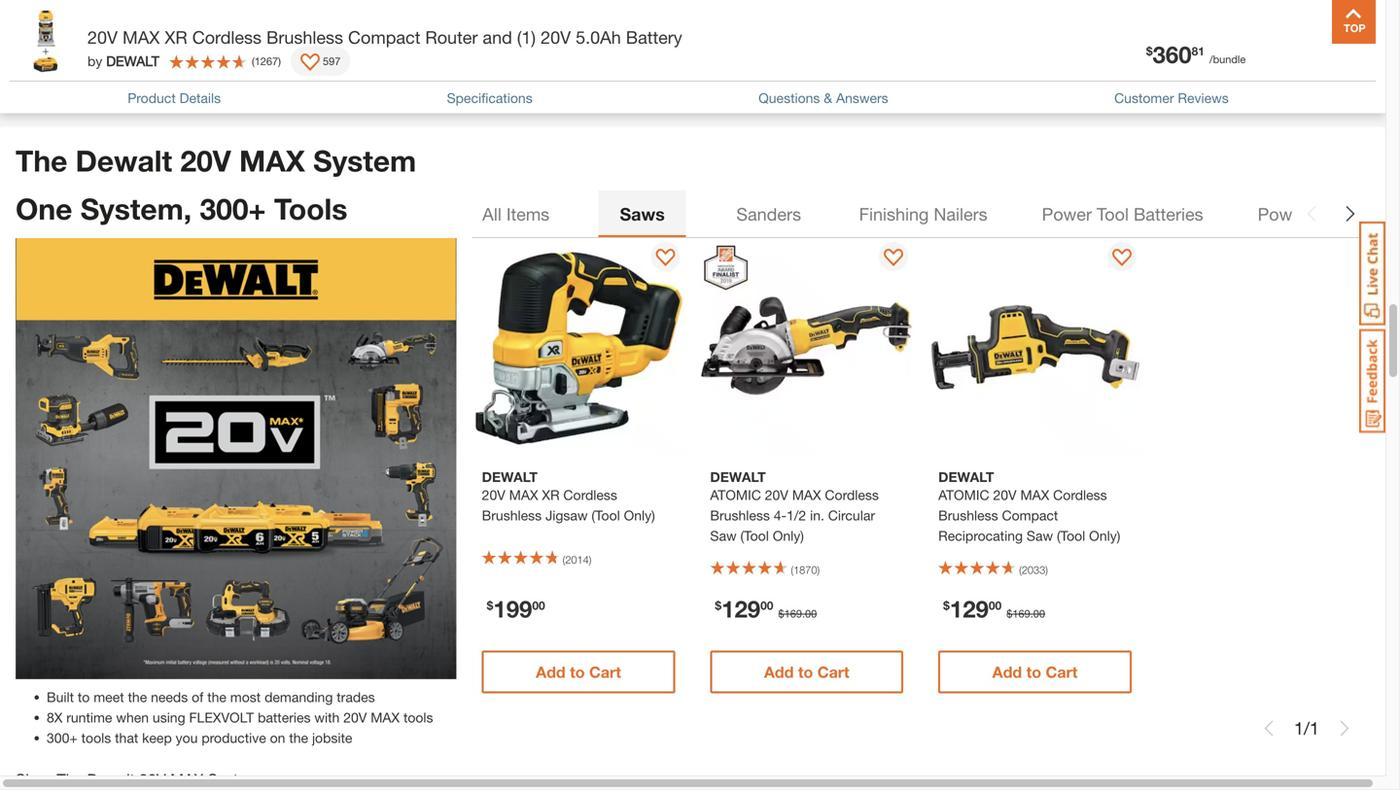 Task type: locate. For each thing, give the bounding box(es) containing it.
2 horizontal spatial (tool
[[1057, 528, 1085, 544]]

add to cart button
[[482, 651, 675, 694], [710, 651, 903, 694], [938, 651, 1132, 694]]

cart for dewalt 20v max xr cordless brushless jigsaw (tool only)
[[589, 663, 621, 681]]

display image left 597 at left top
[[300, 53, 320, 73]]

1/2
[[787, 507, 806, 523]]

. down the 1870 at the right bottom of page
[[802, 608, 805, 620]]

129 for atomic 20v max cordless brushless 4-1/2 in. circular saw (tool only)
[[722, 595, 761, 623]]

brushless left '4-' at the bottom right
[[710, 507, 770, 523]]

only) inside dewalt atomic 20v max cordless brushless 4-1/2 in. circular saw (tool only)
[[773, 528, 804, 544]]

1 vertical spatial xr
[[542, 487, 560, 503]]

the up when
[[128, 689, 147, 705]]

3 add to cart from the left
[[992, 663, 1078, 681]]

only) inside dewalt atomic 20v max cordless brushless compact reciprocating saw (tool only)
[[1089, 528, 1120, 544]]

20v inside built to meet the needs of the most demanding trades 8x runtime when using flexvolt batteries with 20v max tools 300+ tools that keep you productive on the jobsite
[[343, 710, 367, 726]]

circular
[[828, 507, 875, 523]]

1 vertical spatial the
[[57, 770, 83, 789]]

(1)
[[517, 27, 536, 48]]

$ 360 81 /bundle
[[1146, 40, 1246, 68]]

to for dewalt atomic 20v max cordless brushless 4-1/2 in. circular saw (tool only)
[[798, 663, 813, 681]]

to
[[164, 73, 181, 93], [570, 663, 585, 681], [798, 663, 813, 681], [1026, 663, 1041, 681], [78, 689, 90, 705]]

20v max xr cordless brushless jigsaw (tool only) image
[[472, 242, 685, 455]]

1 vertical spatial compact
[[1002, 507, 1058, 523]]

$ 199 00
[[487, 595, 545, 623]]

6
[[98, 73, 108, 93]]

( down jigsaw
[[563, 554, 565, 566]]

and
[[483, 27, 512, 48]]

dewalt inside dewalt 20v max xr cordless brushless jigsaw (tool only)
[[482, 469, 538, 485]]

1 horizontal spatial power
[[1258, 204, 1308, 224]]

1 right this is the first slide image
[[1294, 718, 1304, 739]]

all
[[482, 204, 502, 224]]

brushless
[[266, 27, 343, 48], [482, 507, 542, 523], [710, 507, 770, 523], [938, 507, 998, 523]]

compact left router
[[348, 27, 420, 48]]

1 horizontal spatial display image
[[656, 249, 675, 268]]

1 vertical spatial 300+
[[47, 730, 78, 746]]

0 horizontal spatial items
[[113, 73, 159, 93]]

add to cart button for 1/2
[[710, 651, 903, 694]]

dewalt inside dewalt atomic 20v max cordless brushless 4-1/2 in. circular saw (tool only)
[[710, 469, 766, 485]]

1 horizontal spatial system
[[313, 144, 416, 178]]

add to cart button for reciprocating
[[938, 651, 1132, 694]]

cordless inside dewalt atomic 20v max cordless brushless compact reciprocating saw (tool only)
[[1053, 487, 1107, 503]]

1 horizontal spatial 169
[[1013, 608, 1030, 620]]

169 down ( 2033 )
[[1013, 608, 1030, 620]]

2 power from the left
[[1258, 204, 1308, 224]]

1 129 from the left
[[722, 595, 761, 623]]

1 horizontal spatial .
[[1030, 608, 1033, 620]]

1 vertical spatial system
[[208, 770, 260, 789]]

product details button
[[128, 88, 221, 108], [128, 88, 221, 108]]

power inside button
[[1258, 204, 1308, 224]]

add to cart for 1/2
[[764, 663, 849, 681]]

items
[[113, 73, 159, 93], [506, 204, 550, 224]]

the right on
[[289, 730, 308, 746]]

1 power from the left
[[1042, 204, 1092, 224]]

power inside button
[[1042, 204, 1092, 224]]

1 1 from the left
[[1294, 718, 1304, 739]]

items right all
[[506, 204, 550, 224]]

( 1870 )
[[791, 564, 820, 576]]

) down the in.
[[817, 564, 820, 576]]

129
[[722, 595, 761, 623], [950, 595, 989, 623]]

display image down saws button on the top
[[656, 249, 675, 268]]

0 horizontal spatial .
[[802, 608, 805, 620]]

169
[[784, 608, 802, 620], [1013, 608, 1030, 620]]

1 horizontal spatial saw
[[1027, 528, 1053, 544]]

0 horizontal spatial 129
[[722, 595, 761, 623]]

cordless inside dewalt atomic 20v max cordless brushless 4-1/2 in. circular saw (tool only)
[[825, 487, 879, 503]]

1 horizontal spatial compact
[[1002, 507, 1058, 523]]

(
[[252, 55, 254, 67], [563, 554, 565, 566], [791, 564, 793, 576], [1019, 564, 1022, 576]]

0 horizontal spatial power
[[1042, 204, 1092, 224]]

cordless inside dewalt 20v max xr cordless brushless jigsaw (tool only)
[[563, 487, 617, 503]]

597 button
[[291, 47, 350, 76]]

the right of
[[207, 689, 226, 705]]

dewalt down that
[[87, 770, 135, 789]]

1 horizontal spatial the
[[207, 689, 226, 705]]

power for power tool batteries
[[1042, 204, 1092, 224]]

1 horizontal spatial add to cart button
[[710, 651, 903, 694]]

using
[[153, 710, 185, 726]]

2 horizontal spatial add to cart button
[[938, 651, 1132, 694]]

specifications button
[[447, 88, 533, 108], [447, 88, 533, 108]]

power left tool
[[1042, 204, 1092, 224]]

1 add to cart button from the left
[[482, 651, 675, 694]]

1 horizontal spatial add to cart
[[764, 663, 849, 681]]

power multi tools
[[1258, 204, 1397, 224]]

questions
[[759, 90, 820, 106]]

questions & answers button
[[759, 88, 888, 108], [759, 88, 888, 108]]

0 vertical spatial xr
[[165, 27, 187, 48]]

20v max xr cordless brushless compact router and (1) 20v 5.0ah battery
[[88, 27, 682, 48]]

cordless for dewalt atomic 20v max cordless brushless 4-1/2 in. circular saw (tool only)
[[825, 487, 879, 503]]

dewalt
[[106, 53, 159, 69], [482, 469, 538, 485], [710, 469, 766, 485], [938, 469, 994, 485]]

this is the last slide image
[[1337, 721, 1353, 736]]

dewalt up system,
[[76, 144, 172, 178]]

) for dewalt atomic 20v max cordless brushless compact reciprocating saw (tool only)
[[1046, 564, 1048, 576]]

0 horizontal spatial 169
[[784, 608, 802, 620]]

) for dewalt atomic 20v max cordless brushless 4-1/2 in. circular saw (tool only)
[[817, 564, 820, 576]]

jigsaw
[[545, 507, 588, 523]]

1 horizontal spatial items
[[506, 204, 550, 224]]

(tool inside dewalt atomic 20v max cordless brushless 4-1/2 in. circular saw (tool only)
[[740, 528, 769, 544]]

brushless up reciprocating
[[938, 507, 998, 523]]

brushless inside dewalt atomic 20v max cordless brushless 4-1/2 in. circular saw (tool only)
[[710, 507, 770, 523]]

1 vertical spatial tools
[[81, 730, 111, 746]]

to inside built to meet the needs of the most demanding trades 8x runtime when using flexvolt batteries with 20v max tools 300+ tools that keep you productive on the jobsite
[[78, 689, 90, 705]]

1 horizontal spatial xr
[[542, 487, 560, 503]]

add to cart
[[536, 663, 621, 681], [764, 663, 849, 681], [992, 663, 1078, 681]]

power left 'multi'
[[1258, 204, 1308, 224]]

1 left this is the last slide image at the right bottom of the page
[[1310, 718, 1319, 739]]

0 horizontal spatial 1
[[1294, 718, 1304, 739]]

the up one
[[16, 144, 67, 178]]

main product image image
[[16, 238, 457, 679]]

system
[[313, 144, 416, 178], [208, 770, 260, 789]]

( left 597 dropdown button
[[252, 55, 254, 67]]

. down ( 2033 )
[[1030, 608, 1033, 620]]

live chat image
[[1359, 222, 1386, 326]]

atomic 20v max cordless brushless 4-1/2 in. circular saw (tool only) image
[[700, 242, 913, 455]]

0 horizontal spatial only)
[[624, 507, 655, 523]]

finishing nailers
[[859, 204, 988, 224]]

of
[[192, 689, 204, 705]]

1 saw from the left
[[710, 528, 737, 544]]

0 horizontal spatial the
[[128, 689, 147, 705]]

199
[[493, 595, 532, 623]]

tools down runtime
[[81, 730, 111, 746]]

batteries
[[1134, 204, 1203, 224]]

0 horizontal spatial atomic
[[710, 487, 761, 503]]

20v inside dewalt 20v max xr cordless brushless jigsaw (tool only)
[[482, 487, 505, 503]]

2 atomic from the left
[[938, 487, 989, 503]]

xr up jigsaw
[[542, 487, 560, 503]]

power for power multi tools
[[1258, 204, 1308, 224]]

demanding
[[265, 689, 333, 705]]

cordless
[[192, 27, 262, 48], [563, 487, 617, 503], [825, 487, 879, 503], [1053, 487, 1107, 503]]

1 horizontal spatial 300+
[[200, 192, 266, 226]]

1 . from the left
[[802, 608, 805, 620]]

cordless for dewalt 20v max xr cordless brushless jigsaw (tool only)
[[563, 487, 617, 503]]

1 atomic from the left
[[710, 487, 761, 503]]

0 horizontal spatial 300+
[[47, 730, 78, 746]]

0 horizontal spatial add to cart button
[[482, 651, 675, 694]]

1 add to cart from the left
[[536, 663, 621, 681]]

2 horizontal spatial add to cart
[[992, 663, 1078, 681]]

) down dewalt atomic 20v max cordless brushless compact reciprocating saw (tool only)
[[1046, 564, 1048, 576]]

( for dewalt 20v max xr cordless brushless jigsaw (tool only)
[[563, 554, 565, 566]]

the
[[16, 144, 67, 178], [57, 770, 83, 789]]

) down dewalt 20v max xr cordless brushless jigsaw (tool only)
[[589, 554, 592, 566]]

brushless for dewalt atomic 20v max cordless brushless 4-1/2 in. circular saw (tool only)
[[710, 507, 770, 523]]

.
[[802, 608, 805, 620], [1030, 608, 1033, 620]]

tools
[[274, 192, 347, 226], [1356, 204, 1397, 224]]

0 horizontal spatial $ 129 00 $ 169 . 00
[[715, 595, 817, 623]]

( for dewalt atomic 20v max cordless brushless compact reciprocating saw (tool only)
[[1019, 564, 1022, 576]]

xr
[[165, 27, 187, 48], [542, 487, 560, 503]]

$ 129 00 $ 169 . 00 down ( 2033 )
[[943, 595, 1045, 623]]

brushless inside dewalt atomic 20v max cordless brushless compact reciprocating saw (tool only)
[[938, 507, 998, 523]]

( down reciprocating
[[1019, 564, 1022, 576]]

productive
[[202, 730, 266, 746]]

built to meet the needs of the most demanding trades 8x runtime when using flexvolt batteries with 20v max tools 300+ tools that keep you productive on the jobsite
[[47, 689, 433, 746]]

2 add to cart button from the left
[[710, 651, 903, 694]]

brushless left jigsaw
[[482, 507, 542, 523]]

1 horizontal spatial atomic
[[938, 487, 989, 503]]

1 horizontal spatial 129
[[950, 595, 989, 623]]

2 169 from the left
[[1013, 608, 1030, 620]]

0 horizontal spatial compact
[[348, 27, 420, 48]]

cart for dewalt atomic 20v max cordless brushless 4-1/2 in. circular saw (tool only)
[[817, 663, 849, 681]]

when
[[116, 710, 149, 726]]

1 horizontal spatial (tool
[[740, 528, 769, 544]]

2 horizontal spatial only)
[[1089, 528, 1120, 544]]

2 add to cart from the left
[[764, 663, 849, 681]]

display image
[[1112, 249, 1132, 268]]

0 horizontal spatial (tool
[[592, 507, 620, 523]]

2 horizontal spatial display image
[[884, 249, 903, 268]]

( 1267 )
[[252, 55, 281, 67]]

specifications
[[447, 90, 533, 106]]

0 horizontal spatial add to cart
[[536, 663, 621, 681]]

cart for dewalt atomic 20v max cordless brushless compact reciprocating saw (tool only)
[[1046, 663, 1078, 681]]

cart inside 'button'
[[186, 73, 222, 93]]

0 vertical spatial items
[[113, 73, 159, 93]]

items down by dewalt
[[113, 73, 159, 93]]

display image for $
[[884, 249, 903, 268]]

1 $ 129 00 $ 169 . 00 from the left
[[715, 595, 817, 623]]

$ 129 00 $ 169 . 00 down the 1870 at the right bottom of page
[[715, 595, 817, 623]]

300+ down the dewalt 20v max system
[[200, 192, 266, 226]]

display image
[[300, 53, 320, 73], [656, 249, 675, 268], [884, 249, 903, 268]]

display image inside 597 dropdown button
[[300, 53, 320, 73]]

compact
[[348, 27, 420, 48], [1002, 507, 1058, 523]]

300+ down 8x at the left of the page
[[47, 730, 78, 746]]

2 $ 129 00 $ 169 . 00 from the left
[[943, 595, 1045, 623]]

20v inside dewalt atomic 20v max cordless brushless compact reciprocating saw (tool only)
[[993, 487, 1017, 503]]

169 down the 1870 at the right bottom of page
[[784, 608, 802, 620]]

add to cart button for (tool
[[482, 651, 675, 694]]

20v inside dewalt atomic 20v max cordless brushless 4-1/2 in. circular saw (tool only)
[[765, 487, 788, 503]]

dewalt for dewalt atomic 20v max cordless brushless compact reciprocating saw (tool only)
[[938, 469, 994, 485]]

max inside dewalt atomic 20v max cordless brushless compact reciprocating saw (tool only)
[[1020, 487, 1049, 503]]

1 horizontal spatial 1
[[1310, 718, 1319, 739]]

dewalt atomic 20v max cordless brushless compact reciprocating saw (tool only)
[[938, 469, 1120, 544]]

129 for atomic 20v max cordless brushless compact reciprocating saw (tool only)
[[950, 595, 989, 623]]

$ 129 00 $ 169 . 00 for 1/2
[[715, 595, 817, 623]]

) left 597 dropdown button
[[278, 55, 281, 67]]

1 horizontal spatial tools
[[1356, 204, 1397, 224]]

1 horizontal spatial only)
[[773, 528, 804, 544]]

brushless for dewalt atomic 20v max cordless brushless compact reciprocating saw (tool only)
[[938, 507, 998, 523]]

00
[[532, 599, 545, 612], [761, 599, 773, 612], [989, 599, 1002, 612], [805, 608, 817, 620], [1033, 608, 1045, 620]]

visualtabs tab list
[[472, 191, 1400, 237]]

add to cart for (tool
[[536, 663, 621, 681]]

tools
[[403, 710, 433, 726], [81, 730, 111, 746]]

$ 129 00 $ 169 . 00
[[715, 595, 817, 623], [943, 595, 1045, 623]]

atomic inside dewalt atomic 20v max cordless brushless 4-1/2 in. circular saw (tool only)
[[710, 487, 761, 503]]

1 169 from the left
[[784, 608, 802, 620]]

2 1 from the left
[[1310, 718, 1319, 739]]

1 vertical spatial items
[[506, 204, 550, 224]]

atomic inside dewalt atomic 20v max cordless brushless compact reciprocating saw (tool only)
[[938, 487, 989, 503]]

display image for 199
[[656, 249, 675, 268]]

all items
[[482, 204, 550, 224]]

jobsite
[[312, 730, 352, 746]]

1 horizontal spatial $ 129 00 $ 169 . 00
[[943, 595, 1045, 623]]

0 horizontal spatial saw
[[710, 528, 737, 544]]

0 vertical spatial tools
[[403, 710, 433, 726]]

brushless inside dewalt 20v max xr cordless brushless jigsaw (tool only)
[[482, 507, 542, 523]]

tools right with
[[403, 710, 433, 726]]

dewalt inside dewalt atomic 20v max cordless brushless compact reciprocating saw (tool only)
[[938, 469, 994, 485]]

items inside button
[[506, 204, 550, 224]]

0 vertical spatial compact
[[348, 27, 420, 48]]

cart
[[186, 73, 222, 93], [589, 663, 621, 681], [817, 663, 849, 681], [1046, 663, 1078, 681]]

( down 1/2
[[791, 564, 793, 576]]

300+
[[200, 192, 266, 226], [47, 730, 78, 746]]

$ 129 00 $ 169 . 00 for reciprocating
[[943, 595, 1045, 623]]

display image down finishing
[[884, 249, 903, 268]]

0 horizontal spatial xr
[[165, 27, 187, 48]]

tool
[[1097, 204, 1129, 224]]

(tool inside dewalt 20v max xr cordless brushless jigsaw (tool only)
[[592, 507, 620, 523]]

2 . from the left
[[1030, 608, 1033, 620]]

the right shop
[[57, 770, 83, 789]]

2 129 from the left
[[950, 595, 989, 623]]

0 horizontal spatial display image
[[300, 53, 320, 73]]

add 6 items to cart button
[[19, 64, 263, 103]]

compact up reciprocating
[[1002, 507, 1058, 523]]

3 add to cart button from the left
[[938, 651, 1132, 694]]

1
[[1294, 718, 1304, 739], [1310, 718, 1319, 739]]

2 saw from the left
[[1027, 528, 1053, 544]]

xr up add 6 items to cart in the left top of the page
[[165, 27, 187, 48]]



Task type: vqa. For each thing, say whether or not it's contained in the screenshot.
Power to the right
yes



Task type: describe. For each thing, give the bounding box(es) containing it.
300+ inside built to meet the needs of the most demanding trades 8x runtime when using flexvolt batteries with 20v max tools 300+ tools that keep you productive on the jobsite
[[47, 730, 78, 746]]

add for dewalt atomic 20v max cordless brushless 4-1/2 in. circular saw (tool only)
[[764, 663, 794, 681]]

product image image
[[15, 10, 78, 73]]

max inside dewalt 20v max xr cordless brushless jigsaw (tool only)
[[509, 487, 538, 503]]

&
[[824, 90, 832, 106]]

finishing nailers button
[[851, 191, 995, 237]]

product
[[128, 90, 176, 106]]

you
[[176, 730, 198, 746]]

( 2014 )
[[563, 554, 592, 566]]

items inside 'button'
[[113, 73, 159, 93]]

customer
[[1114, 90, 1174, 106]]

top button
[[1332, 0, 1376, 44]]

597
[[323, 55, 341, 67]]

2033
[[1022, 564, 1046, 576]]

0 horizontal spatial tools
[[81, 730, 111, 746]]

/bundle
[[1210, 53, 1246, 66]]

$ inside the $ 360 81 /bundle
[[1146, 44, 1153, 58]]

81
[[1192, 44, 1205, 58]]

saws
[[620, 204, 665, 224]]

finishing
[[859, 204, 929, 224]]

2014
[[565, 554, 589, 566]]

batteries
[[258, 710, 311, 726]]

1870
[[793, 564, 817, 576]]

. for saw
[[1030, 608, 1033, 620]]

1 vertical spatial dewalt
[[87, 770, 135, 789]]

saws button
[[599, 191, 686, 237]]

sanders button
[[725, 191, 813, 237]]

( 2033 )
[[1019, 564, 1048, 576]]

shop the dewalt 20v max system
[[16, 770, 260, 789]]

feedback link image
[[1359, 329, 1386, 434]]

0 horizontal spatial tools
[[274, 192, 347, 226]]

system,
[[80, 192, 192, 226]]

add for dewalt 20v max xr cordless brushless jigsaw (tool only)
[[536, 663, 566, 681]]

reciprocating
[[938, 528, 1023, 544]]

0 vertical spatial the
[[16, 144, 67, 178]]

to for dewalt atomic 20v max cordless brushless compact reciprocating saw (tool only)
[[1026, 663, 1041, 681]]

that
[[115, 730, 138, 746]]

( for dewalt atomic 20v max cordless brushless 4-1/2 in. circular saw (tool only)
[[791, 564, 793, 576]]

/
[[1304, 718, 1310, 739]]

needs
[[151, 689, 188, 705]]

questions & answers
[[759, 90, 888, 106]]

with
[[314, 710, 340, 726]]

most
[[230, 689, 261, 705]]

subtotal:
[[19, 11, 94, 32]]

shop
[[16, 770, 52, 789]]

product details
[[128, 90, 221, 106]]

the dewalt 20v max system
[[16, 144, 416, 178]]

1267
[[254, 55, 278, 67]]

max inside dewalt atomic 20v max cordless brushless 4-1/2 in. circular saw (tool only)
[[792, 487, 821, 503]]

add to cart for reciprocating
[[992, 663, 1078, 681]]

dewalt 20v max xr cordless brushless jigsaw (tool only)
[[482, 469, 655, 523]]

brushless up 597 at left top
[[266, 27, 343, 48]]

this is the first slide image
[[1261, 721, 1277, 736]]

nailers
[[934, 204, 988, 224]]

sanders
[[736, 204, 801, 224]]

built
[[47, 689, 74, 705]]

max inside built to meet the needs of the most demanding trades 8x runtime when using flexvolt batteries with 20v max tools 300+ tools that keep you productive on the jobsite
[[371, 710, 400, 726]]

multi
[[1313, 204, 1351, 224]]

saw inside dewalt atomic 20v max cordless brushless compact reciprocating saw (tool only)
[[1027, 528, 1053, 544]]

169 for reciprocating
[[1013, 608, 1030, 620]]

one
[[16, 192, 72, 226]]

to for dewalt 20v max xr cordless brushless jigsaw (tool only)
[[570, 663, 585, 681]]

by
[[88, 53, 102, 69]]

add for dewalt atomic 20v max cordless brushless compact reciprocating saw (tool only)
[[992, 663, 1022, 681]]

atomic for atomic 20v max cordless brushless compact reciprocating saw (tool only)
[[938, 487, 989, 503]]

1 / 1
[[1294, 718, 1319, 739]]

on
[[270, 730, 285, 746]]

to inside 'button'
[[164, 73, 181, 93]]

) for dewalt 20v max xr cordless brushless jigsaw (tool only)
[[589, 554, 592, 566]]

router
[[425, 27, 478, 48]]

169 for 1/2
[[784, 608, 802, 620]]

. for in.
[[802, 608, 805, 620]]

trades
[[337, 689, 375, 705]]

add 6 items to cart
[[60, 73, 222, 93]]

0 vertical spatial system
[[313, 144, 416, 178]]

keep
[[142, 730, 172, 746]]

runtime
[[66, 710, 112, 726]]

atomic 20v max cordless brushless compact reciprocating saw (tool only) image
[[929, 242, 1141, 455]]

cordless for dewalt atomic 20v max cordless brushless compact reciprocating saw (tool only)
[[1053, 487, 1107, 503]]

2 horizontal spatial the
[[289, 730, 308, 746]]

dewalt for dewalt atomic 20v max cordless brushless 4-1/2 in. circular saw (tool only)
[[710, 469, 766, 485]]

atomic for atomic 20v max cordless brushless 4-1/2 in. circular saw (tool only)
[[710, 487, 761, 503]]

meet
[[94, 689, 124, 705]]

(tool inside dewalt atomic 20v max cordless brushless compact reciprocating saw (tool only)
[[1057, 528, 1085, 544]]

xr inside dewalt 20v max xr cordless brushless jigsaw (tool only)
[[542, 487, 560, 503]]

360
[[1153, 40, 1192, 68]]

saw inside dewalt atomic 20v max cordless brushless 4-1/2 in. circular saw (tool only)
[[710, 528, 737, 544]]

dewalt atomic 20v max cordless brushless 4-1/2 in. circular saw (tool only)
[[710, 469, 879, 544]]

only) inside dewalt 20v max xr cordless brushless jigsaw (tool only)
[[624, 507, 655, 523]]

1 horizontal spatial tools
[[403, 710, 433, 726]]

power tool batteries
[[1042, 204, 1203, 224]]

5.0ah
[[576, 27, 621, 48]]

one system, 300+ tools
[[16, 192, 347, 226]]

all items button
[[472, 191, 560, 237]]

answers
[[836, 90, 888, 106]]

brushless for dewalt 20v max xr cordless brushless jigsaw (tool only)
[[482, 507, 542, 523]]

add inside add 6 items to cart 'button'
[[60, 73, 93, 93]]

dewalt for dewalt 20v max xr cordless brushless jigsaw (tool only)
[[482, 469, 538, 485]]

customer reviews
[[1114, 90, 1229, 106]]

power tool batteries button
[[1034, 191, 1211, 237]]

reviews
[[1178, 90, 1229, 106]]

by dewalt
[[88, 53, 159, 69]]

0 vertical spatial dewalt
[[76, 144, 172, 178]]

$ inside $ 199 00
[[487, 599, 493, 612]]

battery
[[626, 27, 682, 48]]

8x
[[47, 710, 63, 726]]

0 horizontal spatial system
[[208, 770, 260, 789]]

tools inside button
[[1356, 204, 1397, 224]]

power multi tools button
[[1250, 191, 1400, 237]]

in.
[[810, 507, 824, 523]]

0 vertical spatial 300+
[[200, 192, 266, 226]]

4-
[[774, 507, 787, 523]]

compact inside dewalt atomic 20v max cordless brushless compact reciprocating saw (tool only)
[[1002, 507, 1058, 523]]

flexvolt
[[189, 710, 254, 726]]

details
[[180, 90, 221, 106]]

00 inside $ 199 00
[[532, 599, 545, 612]]



